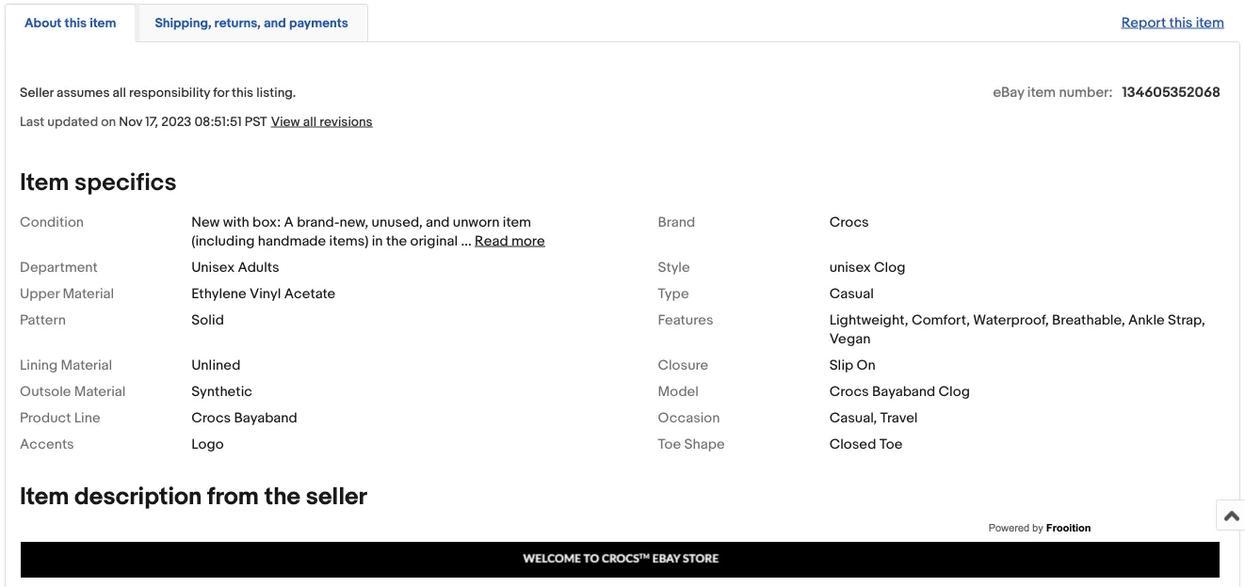 Task type: locate. For each thing, give the bounding box(es) containing it.
crocs bayaband clog
[[830, 383, 971, 400]]

item right the ebay
[[1028, 84, 1056, 101]]

bayaband for crocs bayaband
[[234, 410, 297, 427]]

item up read more button
[[503, 214, 531, 231]]

ethylene vinyl acetate
[[191, 285, 336, 302]]

item down accents
[[20, 483, 69, 512]]

items)
[[329, 233, 369, 250]]

seller
[[306, 483, 367, 512]]

the down unused,
[[386, 233, 407, 250]]

item inside button
[[90, 15, 116, 31]]

this right report on the right of the page
[[1170, 14, 1193, 31]]

new,
[[340, 214, 369, 231]]

this right for
[[232, 85, 254, 101]]

for
[[213, 85, 229, 101]]

1 vertical spatial item
[[20, 483, 69, 512]]

0 horizontal spatial bayaband
[[234, 410, 297, 427]]

0 horizontal spatial all
[[113, 85, 126, 101]]

1 vertical spatial and
[[426, 214, 450, 231]]

item right report on the right of the page
[[1196, 14, 1225, 31]]

2 horizontal spatial this
[[1170, 14, 1193, 31]]

this right about
[[65, 15, 87, 31]]

slip
[[830, 357, 854, 374]]

1 vertical spatial material
[[61, 357, 112, 374]]

seller assumes all responsibility for this listing.
[[20, 85, 296, 101]]

2 item from the top
[[20, 483, 69, 512]]

about
[[24, 15, 62, 31]]

clog right 'unisex'
[[874, 259, 906, 276]]

all
[[113, 85, 126, 101], [303, 114, 317, 130]]

material down department
[[63, 285, 114, 302]]

0 horizontal spatial toe
[[658, 436, 681, 453]]

casual,
[[830, 410, 877, 427]]

occasion
[[658, 410, 720, 427]]

item specifics
[[20, 168, 177, 197]]

the right from in the left bottom of the page
[[264, 483, 301, 512]]

this for about
[[65, 15, 87, 31]]

1 horizontal spatial bayaband
[[873, 383, 936, 400]]

report
[[1122, 14, 1167, 31]]

1 vertical spatial crocs
[[830, 383, 869, 400]]

and right "returns,"
[[264, 15, 286, 31]]

0 horizontal spatial the
[[264, 483, 301, 512]]

item for item specifics
[[20, 168, 69, 197]]

1 horizontal spatial the
[[386, 233, 407, 250]]

1 item from the top
[[20, 168, 69, 197]]

and
[[264, 15, 286, 31], [426, 214, 450, 231]]

1 vertical spatial clog
[[939, 383, 971, 400]]

and inside "new with box: a brand-new, unused, and unworn item (including handmade items) in the original ..."
[[426, 214, 450, 231]]

0 vertical spatial bayaband
[[873, 383, 936, 400]]

solid
[[191, 312, 224, 329]]

1 horizontal spatial toe
[[880, 436, 903, 453]]

0 horizontal spatial and
[[264, 15, 286, 31]]

crocs up logo
[[191, 410, 231, 427]]

from
[[207, 483, 259, 512]]

original
[[410, 233, 458, 250]]

item
[[20, 168, 69, 197], [20, 483, 69, 512]]

2 vertical spatial crocs
[[191, 410, 231, 427]]

all right view in the left of the page
[[303, 114, 317, 130]]

toe down occasion
[[658, 436, 681, 453]]

bayaband down synthetic
[[234, 410, 297, 427]]

casual
[[830, 285, 874, 302]]

acetate
[[284, 285, 336, 302]]

line
[[74, 410, 100, 427]]

box:
[[253, 214, 281, 231]]

crocs for crocs bayaband clog
[[830, 383, 869, 400]]

outsole material
[[20, 383, 126, 400]]

17,
[[145, 114, 158, 130]]

ankle
[[1129, 312, 1165, 329]]

0 vertical spatial item
[[20, 168, 69, 197]]

payments
[[289, 15, 349, 31]]

all up on
[[113, 85, 126, 101]]

material up line
[[74, 383, 126, 400]]

item for item description from the seller
[[20, 483, 69, 512]]

tab list
[[5, 0, 1241, 42]]

clog down comfort,
[[939, 383, 971, 400]]

1 vertical spatial bayaband
[[234, 410, 297, 427]]

0 horizontal spatial this
[[65, 15, 87, 31]]

product
[[20, 410, 71, 427]]

0 vertical spatial crocs
[[830, 214, 869, 231]]

shape
[[685, 436, 725, 453]]

item up condition
[[20, 168, 69, 197]]

returns,
[[214, 15, 261, 31]]

casual, travel
[[830, 410, 918, 427]]

this for report
[[1170, 14, 1193, 31]]

shipping, returns, and payments
[[155, 15, 349, 31]]

2 vertical spatial material
[[74, 383, 126, 400]]

0 vertical spatial and
[[264, 15, 286, 31]]

style
[[658, 259, 690, 276]]

lightweight, comfort, waterproof, breathable, ankle strap, vegan
[[830, 312, 1206, 348]]

item inside "new with box: a brand-new, unused, and unworn item (including handmade items) in the original ..."
[[503, 214, 531, 231]]

product line
[[20, 410, 100, 427]]

about this item
[[24, 15, 116, 31]]

view
[[271, 114, 300, 130]]

crocs
[[830, 214, 869, 231], [830, 383, 869, 400], [191, 410, 231, 427]]

with
[[223, 214, 249, 231]]

crocs up 'unisex'
[[830, 214, 869, 231]]

the
[[386, 233, 407, 250], [264, 483, 301, 512]]

material up 'outsole material'
[[61, 357, 112, 374]]

closure
[[658, 357, 709, 374]]

toe down 'travel'
[[880, 436, 903, 453]]

brand-
[[297, 214, 340, 231]]

08:51:51
[[194, 114, 242, 130]]

item right about
[[90, 15, 116, 31]]

1 horizontal spatial all
[[303, 114, 317, 130]]

0 vertical spatial the
[[386, 233, 407, 250]]

crocs down the "slip on"
[[830, 383, 869, 400]]

tab list containing about this item
[[5, 0, 1241, 42]]

pst
[[245, 114, 267, 130]]

0 vertical spatial all
[[113, 85, 126, 101]]

(including
[[191, 233, 255, 250]]

unused,
[[372, 214, 423, 231]]

crocs for crocs bayaband
[[191, 410, 231, 427]]

1 horizontal spatial and
[[426, 214, 450, 231]]

unisex adults
[[191, 259, 279, 276]]

this
[[1170, 14, 1193, 31], [65, 15, 87, 31], [232, 85, 254, 101]]

ebay
[[993, 84, 1025, 101]]

and up "original"
[[426, 214, 450, 231]]

bayaband up 'travel'
[[873, 383, 936, 400]]

0 vertical spatial clog
[[874, 259, 906, 276]]

this inside button
[[65, 15, 87, 31]]

department
[[20, 259, 98, 276]]

last updated on nov 17, 2023 08:51:51 pst view all revisions
[[20, 114, 373, 130]]

0 vertical spatial material
[[63, 285, 114, 302]]



Task type: vqa. For each thing, say whether or not it's contained in the screenshot.
The Read
yes



Task type: describe. For each thing, give the bounding box(es) containing it.
toe shape
[[658, 436, 725, 453]]

listing.
[[256, 85, 296, 101]]

in
[[372, 233, 383, 250]]

unworn
[[453, 214, 500, 231]]

material for outsole material
[[74, 383, 126, 400]]

bayaband for crocs bayaband clog
[[873, 383, 936, 400]]

1 vertical spatial all
[[303, 114, 317, 130]]

seller
[[20, 85, 54, 101]]

on
[[857, 357, 876, 374]]

closed
[[830, 436, 877, 453]]

lining
[[20, 357, 58, 374]]

read more
[[475, 233, 545, 250]]

a
[[284, 214, 294, 231]]

comfort,
[[912, 312, 970, 329]]

adults
[[238, 259, 279, 276]]

more
[[512, 233, 545, 250]]

...
[[461, 233, 472, 250]]

1 horizontal spatial this
[[232, 85, 254, 101]]

unlined
[[191, 357, 241, 374]]

strap,
[[1168, 312, 1206, 329]]

new
[[191, 214, 220, 231]]

1 vertical spatial the
[[264, 483, 301, 512]]

updated
[[47, 114, 98, 130]]

condition
[[20, 214, 84, 231]]

read
[[475, 233, 508, 250]]

report this item link
[[1112, 5, 1234, 41]]

the inside "new with box: a brand-new, unused, and unworn item (including handmade items) in the original ..."
[[386, 233, 407, 250]]

on
[[101, 114, 116, 130]]

vinyl
[[250, 285, 281, 302]]

about this item button
[[24, 14, 116, 32]]

number:
[[1059, 84, 1113, 101]]

model
[[658, 383, 699, 400]]

view all revisions link
[[267, 113, 373, 130]]

description
[[75, 483, 202, 512]]

assumes
[[57, 85, 110, 101]]

upper material
[[20, 285, 114, 302]]

shipping, returns, and payments button
[[155, 14, 349, 32]]

accents
[[20, 436, 74, 453]]

2 toe from the left
[[880, 436, 903, 453]]

lining material
[[20, 357, 112, 374]]

specifics
[[75, 168, 177, 197]]

unisex clog
[[830, 259, 906, 276]]

last
[[20, 114, 44, 130]]

upper
[[20, 285, 59, 302]]

synthetic
[[191, 383, 252, 400]]

material for upper material
[[63, 285, 114, 302]]

revisions
[[320, 114, 373, 130]]

and inside "button"
[[264, 15, 286, 31]]

134605352068
[[1123, 84, 1221, 101]]

vegan
[[830, 331, 871, 348]]

shipping,
[[155, 15, 212, 31]]

read more button
[[475, 233, 545, 250]]

1 toe from the left
[[658, 436, 681, 453]]

breathable,
[[1052, 312, 1126, 329]]

crocs for crocs
[[830, 214, 869, 231]]

0 horizontal spatial clog
[[874, 259, 906, 276]]

item description from the seller
[[20, 483, 367, 512]]

crocs bayaband
[[191, 410, 297, 427]]

report this item
[[1122, 14, 1225, 31]]

outsole
[[20, 383, 71, 400]]

1 horizontal spatial clog
[[939, 383, 971, 400]]

2023
[[161, 114, 192, 130]]

travel
[[881, 410, 918, 427]]

type
[[658, 285, 689, 302]]

new with box: a brand-new, unused, and unworn item (including handmade items) in the original ...
[[191, 214, 531, 250]]

material for lining material
[[61, 357, 112, 374]]

responsibility
[[129, 85, 210, 101]]

lightweight,
[[830, 312, 909, 329]]

closed toe
[[830, 436, 903, 453]]

features
[[658, 312, 714, 329]]

unisex
[[191, 259, 235, 276]]

unisex
[[830, 259, 871, 276]]

pattern
[[20, 312, 66, 329]]

ebay item number: 134605352068
[[993, 84, 1221, 101]]

brand
[[658, 214, 695, 231]]

nov
[[119, 114, 142, 130]]

waterproof,
[[974, 312, 1049, 329]]

slip on
[[830, 357, 876, 374]]

logo
[[191, 436, 224, 453]]



